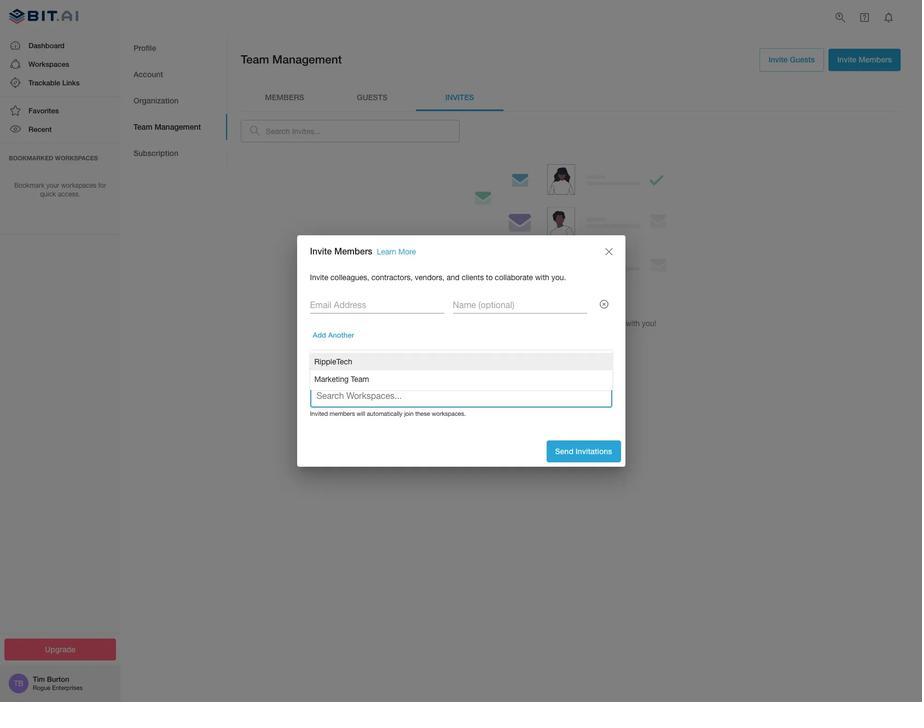 Task type: locate. For each thing, give the bounding box(es) containing it.
invited left 'to'
[[355, 366, 381, 376]]

1 vertical spatial members
[[334, 246, 373, 256]]

members for invite members
[[859, 55, 892, 64]]

0 horizontal spatial management
[[155, 122, 201, 131]]

add another
[[313, 331, 354, 340]]

colleagues,
[[330, 273, 369, 282]]

1 horizontal spatial learn
[[551, 344, 571, 353]]

to
[[383, 366, 392, 376]]

team inside 'link'
[[134, 122, 152, 131]]

0 vertical spatial collaborate
[[495, 273, 533, 282]]

invite for invite your team members to collaborate with you!
[[485, 319, 504, 328]]

team management inside 'link'
[[134, 122, 201, 131]]

your up quick
[[46, 181, 59, 189]]

invite left guests
[[769, 55, 788, 64]]

1 vertical spatial invited
[[310, 411, 328, 417]]

1 horizontal spatial with
[[626, 319, 640, 328]]

team up subscription
[[134, 122, 152, 131]]

learn down invite your team members to collaborate with you!
[[551, 344, 571, 353]]

collaborate up name (optional) text box
[[495, 273, 533, 282]]

invite for invite members
[[837, 55, 857, 64]]

0 vertical spatial management
[[272, 53, 342, 66]]

0 vertical spatial team
[[241, 53, 269, 66]]

your left team at the top of the page
[[506, 319, 521, 328]]

vendors,
[[415, 273, 445, 282]]

0 vertical spatial more
[[398, 248, 416, 256]]

0 horizontal spatial collaborate
[[495, 273, 533, 282]]

0 vertical spatial learn
[[377, 248, 396, 256]]

bookmark your workspaces for quick access.
[[14, 181, 106, 198]]

0 horizontal spatial learn
[[377, 248, 396, 256]]

invite guests
[[769, 55, 815, 64]]

with inside invite members dialog
[[535, 273, 549, 282]]

collaborate
[[495, 273, 533, 282], [585, 319, 624, 328]]

collaborate inside invite members dialog
[[495, 273, 533, 282]]

members inside button
[[859, 55, 892, 64]]

team up search workspaces...
[[351, 375, 369, 383]]

0 vertical spatial team management
[[241, 53, 342, 66]]

members down invites at the top
[[542, 319, 574, 328]]

learn more link
[[377, 248, 416, 256], [542, 338, 600, 360]]

1 horizontal spatial team management
[[241, 53, 342, 66]]

more
[[398, 248, 416, 256], [573, 344, 591, 353]]

access.
[[58, 191, 80, 198]]

collaborate down found.
[[585, 319, 624, 328]]

tab list containing members
[[241, 85, 901, 111]]

0 vertical spatial members
[[542, 319, 574, 328]]

trackable links
[[28, 78, 80, 87]]

0 horizontal spatial team management
[[134, 122, 201, 131]]

team inside invite members dialog
[[351, 375, 369, 383]]

workspaces
[[61, 181, 96, 189]]

invite members learn more
[[310, 246, 416, 256]]

invite colleagues, contractors, vendors, and clients to collaborate with you.
[[310, 273, 566, 282]]

1 horizontal spatial tab list
[[241, 85, 901, 111]]

add
[[313, 331, 326, 340]]

2 horizontal spatial team
[[351, 375, 369, 383]]

members for invite members learn more
[[334, 246, 373, 256]]

1 horizontal spatial collaborate
[[585, 319, 624, 328]]

0 horizontal spatial more
[[398, 248, 416, 256]]

invite right guests
[[837, 55, 857, 64]]

more up contractors,
[[398, 248, 416, 256]]

more inside invite members learn more
[[398, 248, 416, 256]]

learn
[[377, 248, 396, 256], [551, 344, 571, 353]]

more down invite your team members to collaborate with you!
[[573, 344, 591, 353]]

burton
[[47, 675, 69, 684]]

invites button
[[416, 85, 504, 111]]

members inside invite members dialog
[[330, 411, 355, 417]]

0 vertical spatial learn more link
[[377, 248, 416, 256]]

to right the clients
[[486, 273, 493, 282]]

invite left colleagues,
[[310, 273, 328, 282]]

0 vertical spatial members
[[859, 55, 892, 64]]

0 vertical spatial invited
[[355, 366, 381, 376]]

0 vertical spatial to
[[486, 273, 493, 282]]

1 vertical spatial team management
[[134, 122, 201, 131]]

team
[[523, 319, 540, 328]]

management up members
[[272, 53, 342, 66]]

guests
[[357, 93, 387, 102]]

invited down search
[[310, 411, 328, 417]]

favorites button
[[0, 101, 120, 120]]

invite up colleagues,
[[310, 246, 332, 256]]

enterprises
[[52, 685, 82, 691]]

1 vertical spatial learn more link
[[542, 338, 600, 360]]

1 vertical spatial members
[[330, 411, 355, 417]]

1 horizontal spatial your
[[506, 319, 521, 328]]

invite
[[769, 55, 788, 64], [837, 55, 857, 64], [310, 246, 332, 256], [310, 273, 328, 282], [485, 319, 504, 328]]

team management
[[241, 53, 342, 66], [134, 122, 201, 131]]

upgrade button
[[4, 638, 116, 661]]

Email Address text field
[[310, 296, 444, 314]]

send invitations
[[555, 446, 612, 456]]

invite for invite guests
[[769, 55, 788, 64]]

bookmarked
[[9, 154, 53, 161]]

1 vertical spatial your
[[506, 319, 521, 328]]

add another button
[[310, 327, 357, 344]]

recent
[[28, 125, 52, 134]]

workspaces...
[[346, 391, 402, 401]]

subscription link
[[120, 140, 227, 166]]

1 vertical spatial more
[[573, 344, 591, 353]]

0 horizontal spatial with
[[535, 273, 549, 282]]

0 horizontal spatial members
[[330, 411, 355, 417]]

found.
[[578, 298, 606, 308]]

1 horizontal spatial members
[[859, 55, 892, 64]]

team management link
[[120, 114, 227, 140]]

invited members will automatically join these workspaces.
[[310, 411, 466, 417]]

1 horizontal spatial management
[[272, 53, 342, 66]]

1 vertical spatial collaborate
[[585, 319, 624, 328]]

invite down name (optional) text box
[[485, 319, 504, 328]]

1 vertical spatial team
[[134, 122, 152, 131]]

automatically
[[367, 411, 403, 417]]

0 horizontal spatial your
[[46, 181, 59, 189]]

1 horizontal spatial to
[[576, 319, 583, 328]]

marketing
[[314, 375, 349, 383]]

with
[[535, 273, 549, 282], [626, 319, 640, 328]]

your for bookmark
[[46, 181, 59, 189]]

members left will
[[330, 411, 355, 417]]

team
[[241, 53, 269, 66], [134, 122, 152, 131], [351, 375, 369, 383]]

quick
[[40, 191, 56, 198]]

0 horizontal spatial members
[[334, 246, 373, 256]]

bookmarked workspaces
[[9, 154, 98, 161]]

members
[[265, 93, 304, 102]]

learn more
[[551, 344, 591, 353]]

account link
[[120, 61, 227, 88]]

1 vertical spatial with
[[626, 319, 640, 328]]

0 horizontal spatial to
[[486, 273, 493, 282]]

with left you.
[[535, 273, 549, 282]]

tim burton rogue enterprises
[[33, 675, 82, 691]]

workspaces.
[[432, 411, 466, 417]]

1 horizontal spatial learn more link
[[542, 338, 600, 360]]

0 vertical spatial your
[[46, 181, 59, 189]]

learn more link down invite your team members to collaborate with you!
[[542, 338, 600, 360]]

1 horizontal spatial members
[[542, 319, 574, 328]]

to inside invite members dialog
[[486, 273, 493, 282]]

1 vertical spatial to
[[576, 319, 583, 328]]

members button
[[241, 85, 328, 111]]

dashboard
[[28, 41, 65, 50]]

0 vertical spatial with
[[535, 273, 549, 282]]

workspace
[[310, 366, 353, 376]]

upgrade
[[45, 644, 76, 654]]

invited
[[355, 366, 381, 376], [310, 411, 328, 417]]

0 horizontal spatial tab list
[[120, 35, 227, 166]]

will
[[357, 411, 365, 417]]

to
[[486, 273, 493, 282], [576, 319, 583, 328]]

trackable
[[28, 78, 60, 87]]

management down organization link
[[155, 122, 201, 131]]

rogue
[[33, 685, 50, 691]]

invite guests button
[[759, 48, 824, 71]]

with left you!
[[626, 319, 640, 328]]

account
[[134, 69, 163, 79]]

learn more link up contractors,
[[377, 248, 416, 256]]

members
[[542, 319, 574, 328], [330, 411, 355, 417]]

management
[[272, 53, 342, 66], [155, 122, 201, 131]]

marketing team
[[314, 375, 369, 383]]

1 vertical spatial management
[[155, 122, 201, 131]]

members
[[859, 55, 892, 64], [334, 246, 373, 256]]

team up members
[[241, 53, 269, 66]]

team management down organization link
[[134, 122, 201, 131]]

members inside dialog
[[334, 246, 373, 256]]

you.
[[552, 273, 566, 282]]

invites
[[445, 93, 474, 102]]

to down no invites found. at the top right of the page
[[576, 319, 583, 328]]

learn up contractors,
[[377, 248, 396, 256]]

learn more link inside invite members dialog
[[377, 248, 416, 256]]

no
[[535, 298, 547, 308]]

team management up members
[[241, 53, 342, 66]]

search workspaces...
[[317, 391, 402, 401]]

your inside bookmark your workspaces for quick access.
[[46, 181, 59, 189]]

tab list
[[120, 35, 227, 166], [241, 85, 901, 111]]

2 vertical spatial team
[[351, 375, 369, 383]]

0 horizontal spatial team
[[134, 122, 152, 131]]

0 horizontal spatial learn more link
[[377, 248, 416, 256]]



Task type: describe. For each thing, give the bounding box(es) containing it.
links
[[62, 78, 80, 87]]

and
[[447, 273, 460, 282]]

no invites found.
[[535, 298, 606, 308]]

rippletech
[[314, 357, 352, 366]]

invite members dialog
[[297, 235, 625, 467]]

organization link
[[120, 88, 227, 114]]

send invitations button
[[546, 440, 621, 463]]

tim
[[33, 675, 45, 684]]

send
[[555, 446, 574, 456]]

invites
[[549, 298, 576, 308]]

recent button
[[0, 120, 120, 139]]

these
[[415, 411, 430, 417]]

workspaces
[[55, 154, 98, 161]]

dashboard button
[[0, 36, 120, 55]]

favorites
[[28, 106, 59, 115]]

your for invite
[[506, 319, 521, 328]]

guests button
[[328, 85, 416, 111]]

Name (optional) text field
[[453, 296, 587, 314]]

invitations
[[576, 446, 612, 456]]

bookmark
[[14, 181, 44, 189]]

invite for invite colleagues, contractors, vendors, and clients to collaborate with you.
[[310, 273, 328, 282]]

1 horizontal spatial more
[[573, 344, 591, 353]]

1 vertical spatial learn
[[551, 344, 571, 353]]

workspaces
[[28, 60, 69, 68]]

profile link
[[120, 35, 227, 61]]

subscription
[[134, 148, 178, 157]]

workspaces button
[[0, 55, 120, 73]]

1 horizontal spatial team
[[241, 53, 269, 66]]

Search Invites... search field
[[266, 120, 460, 142]]

clients
[[462, 273, 484, 282]]

search
[[317, 391, 344, 401]]

guests
[[790, 55, 815, 64]]

tab list containing profile
[[120, 35, 227, 166]]

join
[[404, 411, 414, 417]]

contractors,
[[371, 273, 413, 282]]

you!
[[642, 319, 656, 328]]

tb
[[14, 679, 23, 688]]

invite for invite members learn more
[[310, 246, 332, 256]]

workspace invited to
[[310, 366, 392, 376]]

invite members
[[837, 55, 892, 64]]

for
[[98, 181, 106, 189]]

0 horizontal spatial invited
[[310, 411, 328, 417]]

management inside 'link'
[[155, 122, 201, 131]]

another
[[328, 331, 354, 340]]

profile
[[134, 43, 156, 52]]

learn inside invite members learn more
[[377, 248, 396, 256]]

invite your team members to collaborate with you!
[[485, 319, 656, 328]]

1 horizontal spatial invited
[[355, 366, 381, 376]]

organization
[[134, 96, 179, 105]]

invite members button
[[829, 49, 901, 71]]

trackable links button
[[0, 73, 120, 92]]



Task type: vqa. For each thing, say whether or not it's contained in the screenshot.
'Send Invitations' button
yes



